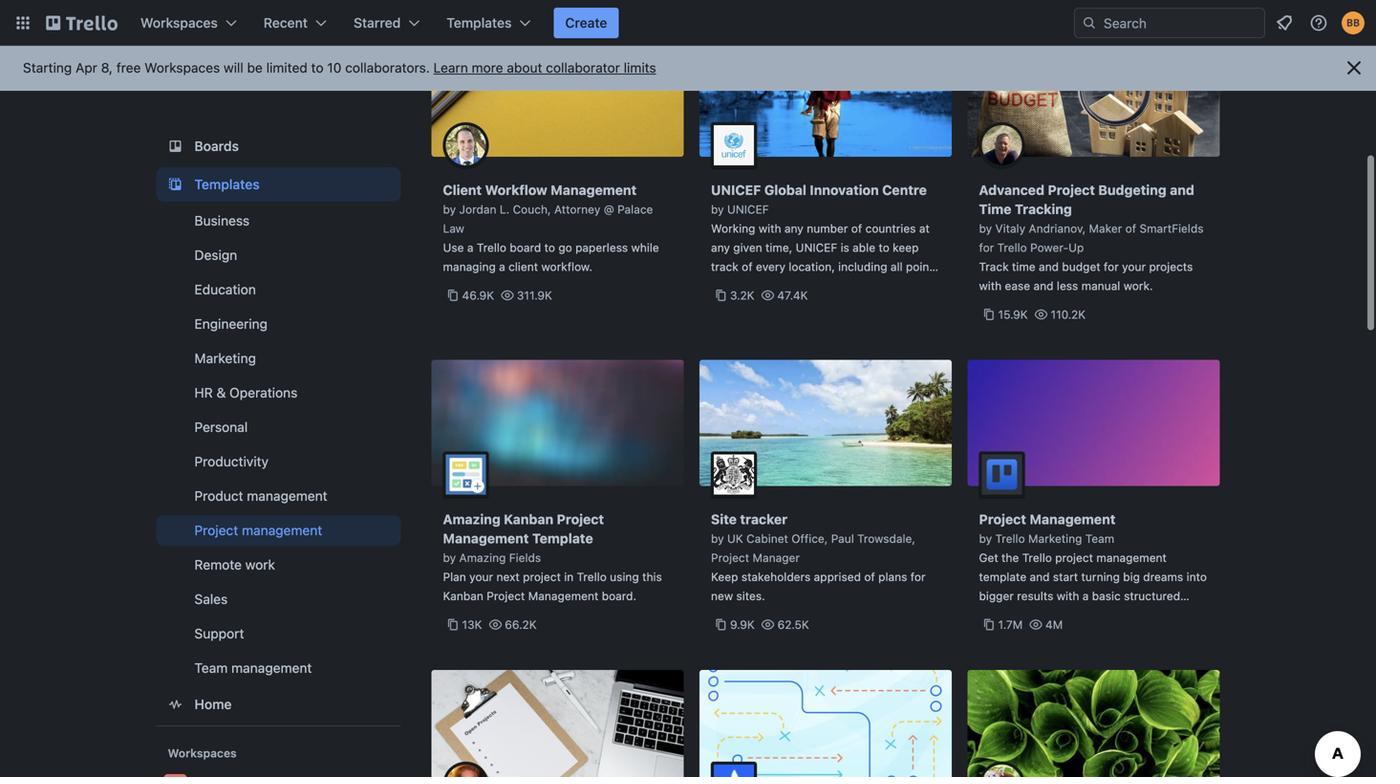 Task type: describe. For each thing, give the bounding box(es) containing it.
2 vertical spatial unicef
[[796, 241, 838, 254]]

a inside "project management by trello marketing team get the trello project management template and start turning big dreams into bigger results with a basic structured workflow designed for teams of any size."
[[1083, 589, 1089, 603]]

template
[[532, 531, 593, 546]]

amy campbell, project manager @ government business results, llc image
[[443, 762, 673, 777]]

uk
[[728, 532, 744, 545]]

and left less
[[1034, 279, 1054, 293]]

unicef global innovation centre by unicef working with any number of countries at any given time, unicef is able to keep track of every location, including all points of contact and every important document, on dedicated trello boards.
[[711, 182, 940, 312]]

using
[[610, 570, 639, 584]]

ease
[[1005, 279, 1031, 293]]

team management
[[195, 660, 312, 676]]

tracking
[[1015, 201, 1073, 217]]

of inside "project management by trello marketing team get the trello project management template and start turning big dreams into bigger results with a basic structured workflow designed for teams of any size."
[[1139, 609, 1150, 622]]

teams
[[1102, 609, 1135, 622]]

fields
[[509, 551, 541, 565]]

andrianov,
[[1029, 222, 1086, 235]]

0 horizontal spatial any
[[711, 241, 730, 254]]

trello marketing team image
[[979, 452, 1025, 498]]

office,
[[792, 532, 828, 545]]

47.4k
[[778, 289, 808, 302]]

product
[[195, 488, 243, 504]]

and inside "project management by trello marketing team get the trello project management template and start turning big dreams into bigger results with a basic structured workflow designed for teams of any size."
[[1030, 570, 1050, 584]]

starred button
[[342, 8, 431, 38]]

110.2k
[[1051, 308, 1086, 321]]

and down power-
[[1039, 260, 1059, 273]]

stakeholders
[[742, 570, 811, 584]]

of up on
[[711, 279, 722, 293]]

given
[[734, 241, 763, 254]]

tracker
[[740, 511, 788, 527]]

template
[[979, 570, 1027, 584]]

46.9k
[[462, 289, 494, 302]]

remote
[[195, 557, 242, 573]]

starting
[[23, 60, 72, 76]]

trowsdale,
[[858, 532, 916, 545]]

more
[[472, 60, 503, 76]]

board.
[[602, 589, 637, 603]]

1 horizontal spatial every
[[793, 279, 823, 293]]

sites.
[[737, 589, 766, 603]]

management inside "project management by trello marketing team get the trello project management template and start turning big dreams into bigger results with a basic structured workflow designed for teams of any size."
[[1097, 551, 1167, 565]]

1 vertical spatial unicef
[[728, 203, 769, 216]]

for inside site tracker by uk cabinet office, paul trowsdale, project manager keep stakeholders apprised of plans for new sites.
[[911, 570, 926, 584]]

get
[[979, 551, 999, 565]]

less
[[1057, 279, 1079, 293]]

centre
[[883, 182, 927, 198]]

0 vertical spatial amazing
[[443, 511, 501, 527]]

boards
[[195, 138, 239, 154]]

paperless
[[576, 241, 628, 254]]

document,
[[882, 279, 939, 293]]

of down given
[[742, 260, 753, 273]]

&
[[217, 385, 226, 401]]

amazing fields image
[[443, 452, 489, 498]]

your inside advanced project budgeting and time tracking by vitaly andrianov, maker of smartfields for trello power-up track time and budget for your projects with ease and less manual work.
[[1122, 260, 1146, 273]]

turning
[[1082, 570, 1120, 584]]

go
[[559, 241, 572, 254]]

power-
[[1031, 241, 1069, 254]]

plan
[[443, 570, 466, 584]]

0 vertical spatial every
[[756, 260, 786, 273]]

templates button
[[435, 8, 542, 38]]

designed
[[1031, 609, 1081, 622]]

productivity
[[195, 454, 269, 469]]

attorney
[[554, 203, 601, 216]]

advanced
[[979, 182, 1045, 198]]

create
[[565, 15, 608, 31]]

with inside unicef global innovation centre by unicef working with any number of countries at any given time, unicef is able to keep track of every location, including all points of contact and every important document, on dedicated trello boards.
[[759, 222, 782, 235]]

by inside unicef global innovation centre by unicef working with any number of countries at any given time, unicef is able to keep track of every location, including all points of contact and every important document, on dedicated trello boards.
[[711, 203, 724, 216]]

trello inside amazing kanban project management template by amazing fields plan your next project in trello using this kanban project management board.
[[577, 570, 607, 584]]

business
[[195, 213, 250, 228]]

use
[[443, 241, 464, 254]]

up
[[1069, 241, 1084, 254]]

board image
[[164, 135, 187, 158]]

team management link
[[156, 653, 401, 684]]

0 vertical spatial marketing
[[195, 350, 256, 366]]

your inside amazing kanban project management template by amazing fields plan your next project in trello using this kanban project management board.
[[470, 570, 493, 584]]

project management link
[[156, 515, 401, 546]]

board
[[510, 241, 541, 254]]

all
[[891, 260, 903, 273]]

budgeting
[[1099, 182, 1167, 198]]

project up the template
[[557, 511, 604, 527]]

design
[[195, 247, 237, 263]]

while
[[631, 241, 659, 254]]

apprised
[[814, 570, 861, 584]]

managing
[[443, 260, 496, 273]]

team inside "project management by trello marketing team get the trello project management template and start turning big dreams into bigger results with a basic structured workflow designed for teams of any size."
[[1086, 532, 1115, 545]]

project inside amazing kanban project management template by amazing fields plan your next project in trello using this kanban project management board.
[[523, 570, 561, 584]]

management for product management
[[247, 488, 328, 504]]

global
[[765, 182, 807, 198]]

limits
[[624, 60, 656, 76]]

will
[[224, 60, 244, 76]]

with inside "project management by trello marketing team get the trello project management template and start turning big dreams into bigger results with a basic structured workflow designed for teams of any size."
[[1057, 589, 1080, 603]]

1 vertical spatial team
[[195, 660, 228, 676]]

of up able
[[852, 222, 863, 235]]

support
[[195, 626, 244, 641]]

countries
[[866, 222, 916, 235]]

the
[[1002, 551, 1019, 565]]

1 horizontal spatial any
[[785, 222, 804, 235]]

project management by trello marketing team get the trello project management template and start turning big dreams into bigger results with a basic structured workflow designed for teams of any size.
[[979, 511, 1207, 622]]

work
[[245, 557, 275, 573]]

couch,
[[513, 203, 551, 216]]

starting apr 8, free workspaces will be limited to 10 collaborators. learn more about collaborator limits
[[23, 60, 656, 76]]

workflow.
[[542, 260, 593, 273]]

structured
[[1124, 589, 1181, 603]]

hr & operations link
[[156, 378, 401, 408]]

remote work link
[[156, 550, 401, 580]]

design link
[[156, 240, 401, 271]]

operations
[[230, 385, 298, 401]]

1 horizontal spatial a
[[499, 260, 506, 273]]

Search field
[[1098, 9, 1265, 37]]

workspaces button
[[129, 8, 248, 38]]

smartfields
[[1140, 222, 1204, 235]]

business link
[[156, 206, 401, 236]]

trello inside 'client workflow management by jordan l. couch, attorney @ palace law use a trello board to go paperless while managing a client workflow.'
[[477, 241, 507, 254]]

unicef image
[[711, 122, 757, 168]]

by inside site tracker by uk cabinet office, paul trowsdale, project manager keep stakeholders apprised of plans for new sites.
[[711, 532, 724, 545]]

recent button
[[252, 8, 338, 38]]

0 vertical spatial kanban
[[504, 511, 554, 527]]

trello inside unicef global innovation centre by unicef working with any number of countries at any given time, unicef is able to keep track of every location, including all points of contact and every important document, on dedicated trello boards.
[[785, 298, 815, 312]]

client
[[443, 182, 482, 198]]

management up fields
[[443, 531, 529, 546]]

311.9k
[[517, 289, 552, 302]]

templates link
[[156, 167, 401, 202]]

recent
[[264, 15, 308, 31]]



Task type: locate. For each thing, give the bounding box(es) containing it.
to left 10 on the top
[[311, 60, 324, 76]]

of down structured
[[1139, 609, 1150, 622]]

productivity link
[[156, 446, 401, 477]]

marketing up start
[[1029, 532, 1083, 545]]

and up results
[[1030, 570, 1050, 584]]

2 vertical spatial any
[[1153, 609, 1172, 622]]

with down track
[[979, 279, 1002, 293]]

a left client
[[499, 260, 506, 273]]

home
[[195, 696, 232, 712]]

templates inside "dropdown button"
[[447, 15, 512, 31]]

david mugisha, senior ai tech delivery analyst @ accenture image
[[979, 762, 1209, 777]]

by inside "project management by trello marketing team get the trello project management template and start turning big dreams into bigger results with a basic structured workflow designed for teams of any size."
[[979, 532, 992, 545]]

site tracker by uk cabinet office, paul trowsdale, project manager keep stakeholders apprised of plans for new sites.
[[711, 511, 926, 603]]

maker
[[1089, 222, 1123, 235]]

for right plans on the right bottom of the page
[[911, 570, 926, 584]]

management up start
[[1030, 511, 1116, 527]]

and inside unicef global innovation centre by unicef working with any number of countries at any given time, unicef is able to keep track of every location, including all points of contact and every important document, on dedicated trello boards.
[[770, 279, 790, 293]]

2 horizontal spatial any
[[1153, 609, 1172, 622]]

free
[[116, 60, 141, 76]]

track
[[711, 260, 739, 273]]

management up the big
[[1097, 551, 1167, 565]]

atlassian team playbook image
[[711, 762, 941, 777]]

2 vertical spatial with
[[1057, 589, 1080, 603]]

every down location,
[[793, 279, 823, 293]]

0 vertical spatial unicef
[[711, 182, 761, 198]]

project
[[1056, 551, 1094, 565], [523, 570, 561, 584]]

0 horizontal spatial a
[[467, 241, 474, 254]]

any inside "project management by trello marketing team get the trello project management template and start turning big dreams into bigger results with a basic structured workflow designed for teams of any size."
[[1153, 609, 1172, 622]]

trello right in
[[577, 570, 607, 584]]

0 horizontal spatial your
[[470, 570, 493, 584]]

cabinet
[[747, 532, 789, 545]]

of left plans on the right bottom of the page
[[865, 570, 875, 584]]

management inside 'client workflow management by jordan l. couch, attorney @ palace law use a trello board to go paperless while managing a client workflow.'
[[551, 182, 637, 198]]

templates inside 'link'
[[195, 176, 260, 192]]

management for project management
[[242, 522, 322, 538]]

size.
[[1175, 609, 1200, 622]]

of right maker
[[1126, 222, 1137, 235]]

team
[[1086, 532, 1115, 545], [195, 660, 228, 676]]

bob builder (bobbuilder40) image
[[1342, 11, 1365, 34]]

management down support link
[[231, 660, 312, 676]]

1 horizontal spatial project
[[1056, 551, 1094, 565]]

amazing down amazing fields icon
[[443, 511, 501, 527]]

1 horizontal spatial marketing
[[1029, 532, 1083, 545]]

a
[[467, 241, 474, 254], [499, 260, 506, 273], [1083, 589, 1089, 603]]

management for team management
[[231, 660, 312, 676]]

by inside advanced project budgeting and time tracking by vitaly andrianov, maker of smartfields for trello power-up track time and budget for your projects with ease and less manual work.
[[979, 222, 992, 235]]

1 horizontal spatial team
[[1086, 532, 1115, 545]]

product management
[[195, 488, 328, 504]]

2 horizontal spatial a
[[1083, 589, 1089, 603]]

trello left the boards.
[[785, 298, 815, 312]]

0 vertical spatial your
[[1122, 260, 1146, 273]]

in
[[564, 570, 574, 584]]

project inside "project management by trello marketing team get the trello project management template and start turning big dreams into bigger results with a basic structured workflow designed for teams of any size."
[[1056, 551, 1094, 565]]

by down the time
[[979, 222, 992, 235]]

management down in
[[528, 589, 599, 603]]

client workflow management by jordan l. couch, attorney @ palace law use a trello board to go paperless while managing a client workflow.
[[443, 182, 659, 273]]

with inside advanced project budgeting and time tracking by vitaly andrianov, maker of smartfields for trello power-up track time and budget for your projects with ease and less manual work.
[[979, 279, 1002, 293]]

project up the
[[979, 511, 1027, 527]]

workflow
[[979, 609, 1028, 622]]

your left next
[[470, 570, 493, 584]]

project
[[1048, 182, 1096, 198], [557, 511, 604, 527], [979, 511, 1027, 527], [195, 522, 238, 538], [711, 551, 750, 565], [487, 589, 525, 603]]

kanban down 'plan'
[[443, 589, 484, 603]]

marketing up &
[[195, 350, 256, 366]]

trello up managing
[[477, 241, 507, 254]]

jordan
[[459, 203, 497, 216]]

including
[[839, 260, 888, 273]]

management down product management link
[[242, 522, 322, 538]]

bigger
[[979, 589, 1014, 603]]

3.2k
[[730, 289, 755, 302]]

marketing inside "project management by trello marketing team get the trello project management template and start turning big dreams into bigger results with a basic structured workflow designed for teams of any size."
[[1029, 532, 1083, 545]]

1 vertical spatial workspaces
[[144, 60, 220, 76]]

site
[[711, 511, 737, 527]]

1 vertical spatial a
[[499, 260, 506, 273]]

amazing up next
[[459, 551, 506, 565]]

project up start
[[1056, 551, 1094, 565]]

by up "get"
[[979, 532, 992, 545]]

1 vertical spatial project
[[523, 570, 561, 584]]

jordan l. couch, attorney @ palace law image
[[443, 122, 489, 168]]

trello right the
[[1023, 551, 1052, 565]]

and
[[1170, 182, 1195, 198], [1039, 260, 1059, 273], [770, 279, 790, 293], [1034, 279, 1054, 293], [1030, 570, 1050, 584]]

1 vertical spatial with
[[979, 279, 1002, 293]]

1 horizontal spatial to
[[545, 241, 555, 254]]

1 horizontal spatial kanban
[[504, 511, 554, 527]]

work.
[[1124, 279, 1153, 293]]

to
[[311, 60, 324, 76], [545, 241, 555, 254], [879, 241, 890, 254]]

basic
[[1093, 589, 1121, 603]]

1 vertical spatial amazing
[[459, 551, 506, 565]]

project inside "link"
[[195, 522, 238, 538]]

any
[[785, 222, 804, 235], [711, 241, 730, 254], [1153, 609, 1172, 622]]

kanban up fields
[[504, 511, 554, 527]]

0 vertical spatial team
[[1086, 532, 1115, 545]]

to left go
[[545, 241, 555, 254]]

templates
[[447, 15, 512, 31], [195, 176, 260, 192]]

0 vertical spatial with
[[759, 222, 782, 235]]

hr & operations
[[195, 385, 298, 401]]

a right the use at top left
[[467, 241, 474, 254]]

into
[[1187, 570, 1207, 584]]

by inside amazing kanban project management template by amazing fields plan your next project in trello using this kanban project management board.
[[443, 551, 456, 565]]

education link
[[156, 274, 401, 305]]

for up 'manual'
[[1104, 260, 1119, 273]]

trello inside advanced project budgeting and time tracking by vitaly andrianov, maker of smartfields for trello power-up track time and budget for your projects with ease and less manual work.
[[998, 241, 1027, 254]]

start
[[1053, 570, 1079, 584]]

amazing
[[443, 511, 501, 527], [459, 551, 506, 565]]

template board image
[[164, 173, 187, 196]]

workspaces down workspaces dropdown button
[[144, 60, 220, 76]]

learn more about collaborator limits link
[[434, 60, 656, 76]]

next
[[497, 570, 520, 584]]

team down support
[[195, 660, 228, 676]]

open information menu image
[[1310, 13, 1329, 33]]

manager
[[753, 551, 800, 565]]

with up time,
[[759, 222, 782, 235]]

management down "productivity" link
[[247, 488, 328, 504]]

by left uk
[[711, 532, 724, 545]]

0 vertical spatial templates
[[447, 15, 512, 31]]

project inside site tracker by uk cabinet office, paul trowsdale, project manager keep stakeholders apprised of plans for new sites.
[[711, 551, 750, 565]]

project down fields
[[523, 570, 561, 584]]

marketing
[[195, 350, 256, 366], [1029, 532, 1083, 545]]

management
[[551, 182, 637, 198], [1030, 511, 1116, 527], [443, 531, 529, 546], [528, 589, 599, 603]]

track
[[979, 260, 1009, 273]]

project up remote
[[195, 522, 238, 538]]

1.7m
[[999, 618, 1023, 631]]

management inside "project management by trello marketing team get the trello project management template and start turning big dreams into bigger results with a basic structured workflow designed for teams of any size."
[[1030, 511, 1116, 527]]

0 vertical spatial a
[[467, 241, 474, 254]]

0 horizontal spatial team
[[195, 660, 228, 676]]

vitaly andrianov, maker of smartfields for trello power-up image
[[979, 122, 1025, 168]]

of inside advanced project budgeting and time tracking by vitaly andrianov, maker of smartfields for trello power-up track time and budget for your projects with ease and less manual work.
[[1126, 222, 1137, 235]]

trello
[[477, 241, 507, 254], [998, 241, 1027, 254], [785, 298, 815, 312], [996, 532, 1025, 545], [1023, 551, 1052, 565], [577, 570, 607, 584]]

0 horizontal spatial marketing
[[195, 350, 256, 366]]

your
[[1122, 260, 1146, 273], [470, 570, 493, 584]]

1 horizontal spatial with
[[979, 279, 1002, 293]]

2 vertical spatial a
[[1083, 589, 1089, 603]]

back to home image
[[46, 8, 118, 38]]

primary element
[[0, 0, 1377, 46]]

plans
[[879, 570, 908, 584]]

management inside "link"
[[242, 522, 322, 538]]

for up track
[[979, 241, 994, 254]]

remote work
[[195, 557, 275, 573]]

advanced project budgeting and time tracking by vitaly andrianov, maker of smartfields for trello power-up track time and budget for your projects with ease and less manual work.
[[979, 182, 1204, 293]]

dreams
[[1144, 570, 1184, 584]]

home image
[[164, 693, 187, 716]]

uk cabinet office, paul trowsdale, project manager image
[[711, 452, 757, 498]]

0 horizontal spatial every
[[756, 260, 786, 273]]

about
[[507, 60, 543, 76]]

dedicated
[[728, 298, 782, 312]]

every down time,
[[756, 260, 786, 273]]

templates up business
[[195, 176, 260, 192]]

personal
[[195, 419, 248, 435]]

workspaces inside dropdown button
[[141, 15, 218, 31]]

project inside "project management by trello marketing team get the trello project management template and start turning big dreams into bigger results with a basic structured workflow designed for teams of any size."
[[979, 511, 1027, 527]]

1 horizontal spatial your
[[1122, 260, 1146, 273]]

by up law
[[443, 203, 456, 216]]

collaborators.
[[345, 60, 430, 76]]

number
[[807, 222, 848, 235]]

contact
[[725, 279, 767, 293]]

keep
[[711, 570, 738, 584]]

trello up the
[[996, 532, 1025, 545]]

any up "track"
[[711, 241, 730, 254]]

project inside advanced project budgeting and time tracking by vitaly andrianov, maker of smartfields for trello power-up track time and budget for your projects with ease and less manual work.
[[1048, 182, 1096, 198]]

for down basic
[[1084, 609, 1099, 622]]

1 vertical spatial any
[[711, 241, 730, 254]]

1 vertical spatial kanban
[[443, 589, 484, 603]]

any up time,
[[785, 222, 804, 235]]

every
[[756, 260, 786, 273], [793, 279, 823, 293]]

2 horizontal spatial with
[[1057, 589, 1080, 603]]

62.5k
[[778, 618, 810, 631]]

budget
[[1062, 260, 1101, 273]]

for
[[979, 241, 994, 254], [1104, 260, 1119, 273], [911, 570, 926, 584], [1084, 609, 1099, 622]]

of
[[852, 222, 863, 235], [1126, 222, 1137, 235], [742, 260, 753, 273], [711, 279, 722, 293], [865, 570, 875, 584], [1139, 609, 1150, 622]]

templates up more
[[447, 15, 512, 31]]

and up smartfields
[[1170, 182, 1195, 198]]

with down start
[[1057, 589, 1080, 603]]

sales link
[[156, 584, 401, 615]]

time
[[1012, 260, 1036, 273]]

new
[[711, 589, 733, 603]]

marketing link
[[156, 343, 401, 374]]

by up working
[[711, 203, 724, 216]]

workspaces down home
[[168, 747, 237, 760]]

2 horizontal spatial to
[[879, 241, 890, 254]]

product management link
[[156, 481, 401, 511]]

66.2k
[[505, 618, 537, 631]]

your up work.
[[1122, 260, 1146, 273]]

0 horizontal spatial project
[[523, 570, 561, 584]]

sales
[[195, 591, 228, 607]]

0 horizontal spatial kanban
[[443, 589, 484, 603]]

1 vertical spatial your
[[470, 570, 493, 584]]

project down uk
[[711, 551, 750, 565]]

boards.
[[818, 298, 859, 312]]

0 vertical spatial workspaces
[[141, 15, 218, 31]]

personal link
[[156, 412, 401, 443]]

0 horizontal spatial to
[[311, 60, 324, 76]]

to right able
[[879, 241, 890, 254]]

0 vertical spatial project
[[1056, 551, 1094, 565]]

to inside unicef global innovation centre by unicef working with any number of countries at any given time, unicef is able to keep track of every location, including all points of contact and every important document, on dedicated trello boards.
[[879, 241, 890, 254]]

workspaces
[[141, 15, 218, 31], [144, 60, 220, 76], [168, 747, 237, 760]]

project down next
[[487, 589, 525, 603]]

1 vertical spatial templates
[[195, 176, 260, 192]]

team up turning
[[1086, 532, 1115, 545]]

0 vertical spatial any
[[785, 222, 804, 235]]

by
[[443, 203, 456, 216], [711, 203, 724, 216], [979, 222, 992, 235], [711, 532, 724, 545], [979, 532, 992, 545], [443, 551, 456, 565]]

0 horizontal spatial with
[[759, 222, 782, 235]]

to inside 'client workflow management by jordan l. couch, attorney @ palace law use a trello board to go paperless while managing a client workflow.'
[[545, 241, 555, 254]]

by up 'plan'
[[443, 551, 456, 565]]

project management
[[195, 522, 322, 538]]

support link
[[156, 619, 401, 649]]

law
[[443, 222, 465, 235]]

time,
[[766, 241, 793, 254]]

0 horizontal spatial templates
[[195, 176, 260, 192]]

big
[[1124, 570, 1140, 584]]

9.9k
[[730, 618, 755, 631]]

amazing kanban project management template by amazing fields plan your next project in trello using this kanban project management board.
[[443, 511, 662, 603]]

for inside "project management by trello marketing team get the trello project management template and start turning big dreams into bigger results with a basic structured workflow designed for teams of any size."
[[1084, 609, 1099, 622]]

workspaces up free at left
[[141, 15, 218, 31]]

0 notifications image
[[1273, 11, 1296, 34]]

management up @
[[551, 182, 637, 198]]

1 horizontal spatial templates
[[447, 15, 512, 31]]

l.
[[500, 203, 510, 216]]

trello down vitaly
[[998, 241, 1027, 254]]

2 vertical spatial workspaces
[[168, 747, 237, 760]]

engineering link
[[156, 309, 401, 339]]

results
[[1017, 589, 1054, 603]]

1 vertical spatial every
[[793, 279, 823, 293]]

a left basic
[[1083, 589, 1089, 603]]

project up tracking
[[1048, 182, 1096, 198]]

1 vertical spatial marketing
[[1029, 532, 1083, 545]]

and up 'dedicated'
[[770, 279, 790, 293]]

search image
[[1082, 15, 1098, 31]]

by inside 'client workflow management by jordan l. couch, attorney @ palace law use a trello board to go paperless while managing a client workflow.'
[[443, 203, 456, 216]]

any down structured
[[1153, 609, 1172, 622]]

of inside site tracker by uk cabinet office, paul trowsdale, project manager keep stakeholders apprised of plans for new sites.
[[865, 570, 875, 584]]



Task type: vqa. For each thing, say whether or not it's contained in the screenshot.
Create from template… image to the right
no



